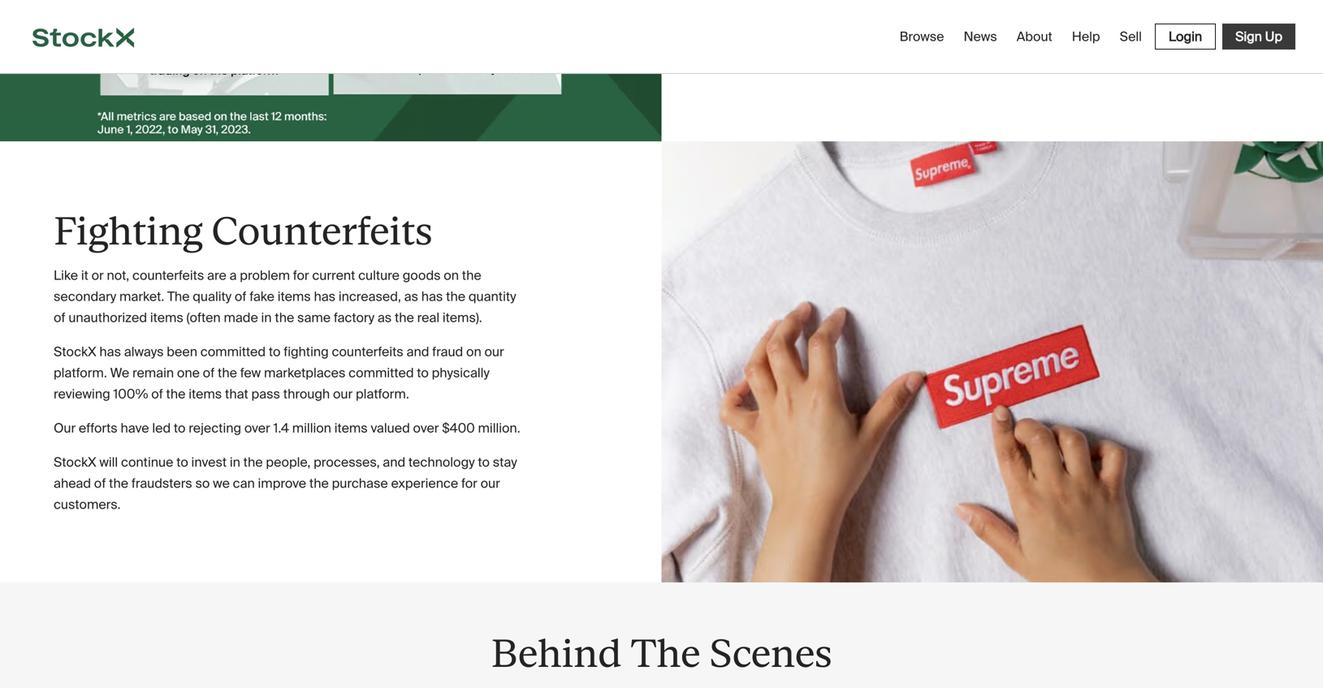 Task type: vqa. For each thing, say whether or not it's contained in the screenshot.
Lowest in the 'NIKE KOBE 4 PROTRO GIFT OF MAMBA LOWEST ASK $188'
no



Task type: describe. For each thing, give the bounding box(es) containing it.
improve
[[258, 475, 306, 492]]

news
[[964, 28, 998, 45]]

fake
[[250, 288, 275, 305]]

rejecting
[[189, 420, 241, 437]]

1 horizontal spatial has
[[314, 288, 336, 305]]

we
[[213, 475, 230, 492]]

not,
[[107, 267, 129, 284]]

the inside like it or not, counterfeits are a problem for current culture goods on the secondary market. the quality of fake items has increased, as has the quantity of unauthorized items (often made in the same factory as the real items).
[[167, 288, 190, 305]]

the left same
[[275, 309, 294, 326]]

help link
[[1066, 22, 1107, 52]]

has inside has always been committed to fighting counterfeits and fraud on our platform. we remain one of the few marketplaces committed to physically reviewing 100% of the items that pass through our platform.
[[99, 343, 121, 361]]

has always been committed to fighting counterfeits and fraud on our platform. we remain one of the few marketplaces committed to physically reviewing 100% of the items that pass through our platform.
[[54, 343, 504, 403]]

to left invest
[[176, 454, 188, 471]]

sign
[[1236, 28, 1263, 45]]

and inside will continue to invest in the people, processes, and technology to stay ahead of the fraudsters so we can improve the purchase experience for our customers.
[[383, 454, 406, 471]]

people,
[[266, 454, 311, 471]]

(often
[[187, 309, 221, 326]]

valued
[[371, 420, 410, 437]]

goods
[[403, 267, 441, 284]]

0 horizontal spatial committed
[[200, 343, 266, 361]]

2 over from the left
[[413, 420, 439, 437]]

1 over from the left
[[244, 420, 270, 437]]

marketplaces
[[264, 365, 346, 382]]

stockx for has always been committed to fighting counterfeits and fraud on our platform. we remain one of the few marketplaces committed to physically reviewing 100% of the items that pass through our platform.
[[54, 343, 96, 361]]

1.4
[[273, 420, 289, 437]]

2 horizontal spatial has
[[421, 288, 443, 305]]

one
[[177, 365, 200, 382]]

of down secondary
[[54, 309, 65, 326]]

stockx for will continue to invest in the people, processes, and technology to stay ahead of the fraudsters so we can improve the purchase experience for our customers.
[[54, 454, 96, 471]]

news link
[[958, 22, 1004, 52]]

purchase
[[332, 475, 388, 492]]

the down one
[[166, 386, 186, 403]]

processes,
[[314, 454, 380, 471]]

current
[[312, 267, 355, 284]]

always
[[124, 343, 164, 361]]

about link
[[1011, 22, 1059, 52]]

quality
[[193, 288, 232, 305]]

real
[[417, 309, 440, 326]]

unauthorized
[[69, 309, 147, 326]]

sign up
[[1236, 28, 1283, 45]]

market.
[[119, 288, 164, 305]]

million.
[[478, 420, 521, 437]]

of right one
[[203, 365, 215, 382]]

a
[[230, 267, 237, 284]]

sign up link
[[1223, 24, 1296, 50]]

behind
[[491, 631, 622, 676]]

browse
[[900, 28, 945, 45]]

counterfeits
[[212, 209, 433, 253]]

sell link
[[1114, 22, 1149, 52]]

remain
[[132, 365, 174, 382]]

our
[[54, 420, 76, 437]]

like
[[54, 267, 78, 284]]

1 vertical spatial committed
[[349, 365, 414, 382]]

the up items).
[[446, 288, 466, 305]]

in inside like it or not, counterfeits are a problem for current culture goods on the secondary market. the quality of fake items has increased, as has the quantity of unauthorized items (often made in the same factory as the real items).
[[261, 309, 272, 326]]

items up same
[[278, 288, 311, 305]]

ahead
[[54, 475, 91, 492]]

our efforts have led to rejecting over 1.4 million items valued over $400 million.
[[54, 420, 521, 437]]

million
[[292, 420, 331, 437]]

will
[[99, 454, 118, 471]]

0 vertical spatial our
[[485, 343, 504, 361]]

the up the can
[[243, 454, 263, 471]]

help
[[1072, 28, 1101, 45]]

physically
[[432, 365, 490, 382]]

browse link
[[893, 22, 951, 52]]

100%
[[113, 386, 148, 403]]

have
[[121, 420, 149, 437]]

items).
[[443, 309, 482, 326]]

invest
[[191, 454, 227, 471]]

of inside will continue to invest in the people, processes, and technology to stay ahead of the fraudsters so we can improve the purchase experience for our customers.
[[94, 475, 106, 492]]

to left physically
[[417, 365, 429, 382]]

few
[[240, 365, 261, 382]]

increased,
[[339, 288, 401, 305]]

fraud
[[432, 343, 463, 361]]

items up processes,
[[335, 420, 368, 437]]



Task type: locate. For each thing, give the bounding box(es) containing it.
1 horizontal spatial and
[[407, 343, 429, 361]]

items down market.
[[150, 309, 183, 326]]

for left current
[[293, 267, 309, 284]]

our
[[485, 343, 504, 361], [333, 386, 353, 403], [481, 475, 500, 492]]

1 vertical spatial stockx
[[54, 454, 96, 471]]

so
[[195, 475, 210, 492]]

1 horizontal spatial as
[[404, 288, 418, 305]]

as down the increased,
[[378, 309, 392, 326]]

for
[[293, 267, 309, 284], [462, 475, 478, 492]]

0 horizontal spatial on
[[444, 267, 459, 284]]

in
[[261, 309, 272, 326], [230, 454, 240, 471]]

problem
[[240, 267, 290, 284]]

efforts
[[79, 420, 118, 437]]

the up that
[[218, 365, 237, 382]]

1 vertical spatial platform.
[[356, 386, 409, 403]]

0 vertical spatial for
[[293, 267, 309, 284]]

1 horizontal spatial in
[[261, 309, 272, 326]]

on
[[444, 267, 459, 284], [466, 343, 482, 361]]

scenes
[[709, 631, 832, 676]]

led
[[152, 420, 171, 437]]

for down technology
[[462, 475, 478, 492]]

$400
[[442, 420, 475, 437]]

committed
[[200, 343, 266, 361], [349, 365, 414, 382]]

0 horizontal spatial for
[[293, 267, 309, 284]]

0 vertical spatial in
[[261, 309, 272, 326]]

stay
[[493, 454, 517, 471]]

technology
[[409, 454, 475, 471]]

of down remain on the bottom left of page
[[151, 386, 163, 403]]

0 horizontal spatial as
[[378, 309, 392, 326]]

on up physically
[[466, 343, 482, 361]]

to right led
[[174, 420, 186, 437]]

1 horizontal spatial committed
[[349, 365, 414, 382]]

fighting
[[284, 343, 329, 361]]

the down processes,
[[309, 475, 329, 492]]

committed up 'few'
[[200, 343, 266, 361]]

0 vertical spatial on
[[444, 267, 459, 284]]

to
[[269, 343, 281, 361], [417, 365, 429, 382], [174, 420, 186, 437], [176, 454, 188, 471], [478, 454, 490, 471]]

stockx logo link
[[0, 0, 167, 73]]

1 vertical spatial the
[[631, 631, 701, 676]]

in down fake
[[261, 309, 272, 326]]

up
[[1266, 28, 1283, 45]]

counterfeits up market.
[[132, 267, 204, 284]]

0 vertical spatial the
[[167, 288, 190, 305]]

login link
[[1155, 24, 1216, 50]]

1 vertical spatial counterfeits
[[332, 343, 404, 361]]

factory
[[334, 309, 375, 326]]

has up we at the left bottom of the page
[[99, 343, 121, 361]]

0 horizontal spatial counterfeits
[[132, 267, 204, 284]]

over
[[244, 420, 270, 437], [413, 420, 439, 437]]

0 vertical spatial platform.
[[54, 365, 107, 382]]

the
[[462, 267, 482, 284], [446, 288, 466, 305], [275, 309, 294, 326], [395, 309, 414, 326], [218, 365, 237, 382], [166, 386, 186, 403], [243, 454, 263, 471], [109, 475, 128, 492], [309, 475, 329, 492]]

as down goods
[[404, 288, 418, 305]]

the up quantity
[[462, 267, 482, 284]]

1 stockx from the top
[[54, 343, 96, 361]]

as
[[404, 288, 418, 305], [378, 309, 392, 326]]

our inside will continue to invest in the people, processes, and technology to stay ahead of the fraudsters so we can improve the purchase experience for our customers.
[[481, 475, 500, 492]]

for inside like it or not, counterfeits are a problem for current culture goods on the secondary market. the quality of fake items has increased, as has the quantity of unauthorized items (often made in the same factory as the real items).
[[293, 267, 309, 284]]

experience
[[391, 475, 458, 492]]

stockx up ahead
[[54, 454, 96, 471]]

like it or not, counterfeits are a problem for current culture goods on the secondary market. the quality of fake items has increased, as has the quantity of unauthorized items (often made in the same factory as the real items).
[[54, 267, 516, 326]]

0 vertical spatial as
[[404, 288, 418, 305]]

0 horizontal spatial has
[[99, 343, 121, 361]]

can
[[233, 475, 255, 492]]

has up real
[[421, 288, 443, 305]]

1 vertical spatial our
[[333, 386, 353, 403]]

items
[[278, 288, 311, 305], [150, 309, 183, 326], [189, 386, 222, 403], [335, 420, 368, 437]]

the left real
[[395, 309, 414, 326]]

to left fighting
[[269, 343, 281, 361]]

platform.
[[54, 365, 107, 382], [356, 386, 409, 403]]

and inside has always been committed to fighting counterfeits and fraud on our platform. we remain one of the few marketplaces committed to physically reviewing 100% of the items that pass through our platform.
[[407, 343, 429, 361]]

on right goods
[[444, 267, 459, 284]]

0 vertical spatial stockx
[[54, 343, 96, 361]]

to left stay
[[478, 454, 490, 471]]

made
[[224, 309, 258, 326]]

in up the can
[[230, 454, 240, 471]]

stockx up reviewing
[[54, 343, 96, 361]]

our right through
[[333, 386, 353, 403]]

1 horizontal spatial over
[[413, 420, 439, 437]]

1 vertical spatial in
[[230, 454, 240, 471]]

sell
[[1120, 28, 1142, 45]]

items inside has always been committed to fighting counterfeits and fraud on our platform. we remain one of the few marketplaces committed to physically reviewing 100% of the items that pass through our platform.
[[189, 386, 222, 403]]

it
[[81, 267, 88, 284]]

about
[[1017, 28, 1053, 45]]

fighting
[[54, 209, 203, 253]]

continue
[[121, 454, 173, 471]]

0 horizontal spatial and
[[383, 454, 406, 471]]

stockx
[[54, 343, 96, 361], [54, 454, 96, 471]]

the down will
[[109, 475, 128, 492]]

counterfeits inside like it or not, counterfeits are a problem for current culture goods on the secondary market. the quality of fake items has increased, as has the quantity of unauthorized items (often made in the same factory as the real items).
[[132, 267, 204, 284]]

our up physically
[[485, 343, 504, 361]]

0 horizontal spatial platform.
[[54, 365, 107, 382]]

0 horizontal spatial over
[[244, 420, 270, 437]]

on inside like it or not, counterfeits are a problem for current culture goods on the secondary market. the quality of fake items has increased, as has the quantity of unauthorized items (often made in the same factory as the real items).
[[444, 267, 459, 284]]

our down stay
[[481, 475, 500, 492]]

for inside will continue to invest in the people, processes, and technology to stay ahead of the fraudsters so we can improve the purchase experience for our customers.
[[462, 475, 478, 492]]

reviewing
[[54, 386, 110, 403]]

1 vertical spatial on
[[466, 343, 482, 361]]

1 vertical spatial for
[[462, 475, 478, 492]]

that
[[225, 386, 248, 403]]

2 vertical spatial our
[[481, 475, 500, 492]]

over left $400
[[413, 420, 439, 437]]

committed up valued
[[349, 365, 414, 382]]

1 vertical spatial and
[[383, 454, 406, 471]]

counterfeits inside has always been committed to fighting counterfeits and fraud on our platform. we remain one of the few marketplaces committed to physically reviewing 100% of the items that pass through our platform.
[[332, 343, 404, 361]]

secondary
[[54, 288, 116, 305]]

login
[[1169, 28, 1203, 45]]

0 vertical spatial counterfeits
[[132, 267, 204, 284]]

1 horizontal spatial counterfeits
[[332, 343, 404, 361]]

items down one
[[189, 386, 222, 403]]

customers.
[[54, 496, 121, 513]]

quantity
[[469, 288, 516, 305]]

0 horizontal spatial in
[[230, 454, 240, 471]]

2 stockx from the top
[[54, 454, 96, 471]]

0 vertical spatial committed
[[200, 343, 266, 361]]

in inside will continue to invest in the people, processes, and technology to stay ahead of the fraudsters so we can improve the purchase experience for our customers.
[[230, 454, 240, 471]]

and left fraud
[[407, 343, 429, 361]]

are
[[207, 267, 227, 284]]

0 vertical spatial and
[[407, 343, 429, 361]]

stockx logo image
[[33, 27, 134, 48]]

1 horizontal spatial the
[[631, 631, 701, 676]]

has down current
[[314, 288, 336, 305]]

over left 1.4
[[244, 420, 270, 437]]

platform. up reviewing
[[54, 365, 107, 382]]

same
[[297, 309, 331, 326]]

fraudsters
[[131, 475, 192, 492]]

of down will
[[94, 475, 106, 492]]

1 horizontal spatial for
[[462, 475, 478, 492]]

platform. up valued
[[356, 386, 409, 403]]

we
[[110, 365, 129, 382]]

of
[[235, 288, 247, 305], [54, 309, 65, 326], [203, 365, 215, 382], [151, 386, 163, 403], [94, 475, 106, 492]]

on inside has always been committed to fighting counterfeits and fraud on our platform. we remain one of the few marketplaces committed to physically reviewing 100% of the items that pass through our platform.
[[466, 343, 482, 361]]

or
[[91, 267, 104, 284]]

been
[[167, 343, 197, 361]]

behind the scenes
[[491, 631, 832, 676]]

counterfeits down the factory at the top left of page
[[332, 343, 404, 361]]

will continue to invest in the people, processes, and technology to stay ahead of the fraudsters so we can improve the purchase experience for our customers.
[[54, 454, 517, 513]]

and down valued
[[383, 454, 406, 471]]

and
[[407, 343, 429, 361], [383, 454, 406, 471]]

of up made
[[235, 288, 247, 305]]

through
[[283, 386, 330, 403]]

pass
[[251, 386, 280, 403]]

culture
[[358, 267, 400, 284]]

fighting counterfeits
[[54, 209, 433, 253]]

1 horizontal spatial platform.
[[356, 386, 409, 403]]

1 vertical spatial as
[[378, 309, 392, 326]]

1 horizontal spatial on
[[466, 343, 482, 361]]

has
[[314, 288, 336, 305], [421, 288, 443, 305], [99, 343, 121, 361]]

counterfeits
[[132, 267, 204, 284], [332, 343, 404, 361]]

the
[[167, 288, 190, 305], [631, 631, 701, 676]]

0 horizontal spatial the
[[167, 288, 190, 305]]



